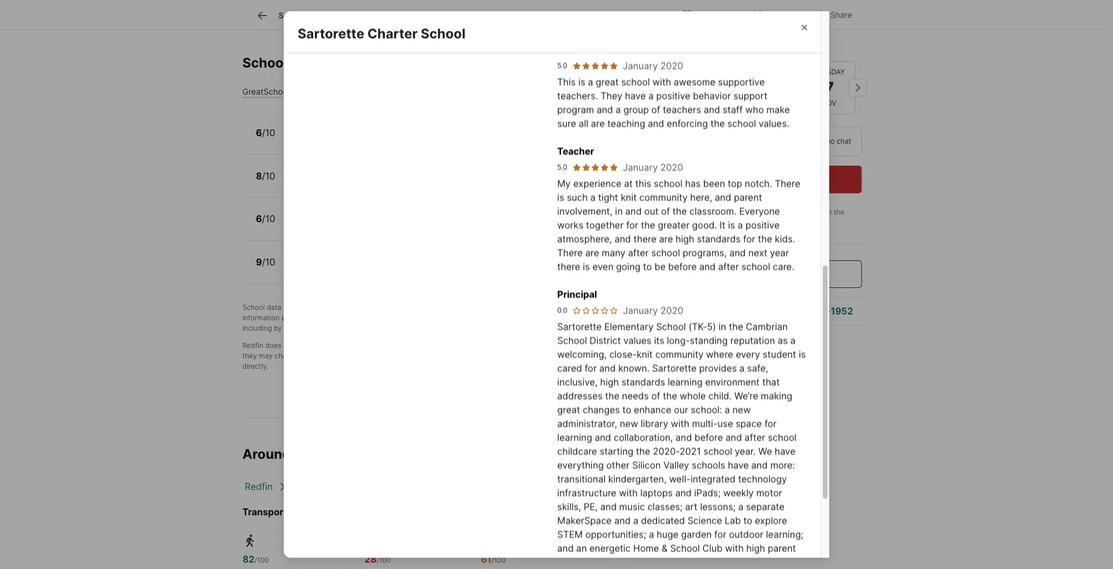 Task type: vqa. For each thing, say whether or not it's contained in the screenshot.
the leftmost standards
yes



Task type: describe. For each thing, give the bounding box(es) containing it.
a down the they
[[616, 104, 621, 115]]

home
[[633, 544, 659, 555]]

property details tab
[[381, 2, 467, 29]]

28
[[365, 554, 377, 566]]

inclusive,
[[557, 377, 598, 388]]

school down the greater
[[652, 248, 680, 259]]

a down child.
[[725, 405, 730, 416]]

needs
[[622, 391, 649, 402]]

may
[[259, 352, 273, 360]]

next image
[[848, 79, 867, 97]]

been
[[703, 178, 725, 189]]

silicon
[[632, 460, 661, 472]]

used
[[574, 342, 590, 350]]

a up "group"
[[649, 90, 654, 102]]

and down home
[[625, 557, 641, 569]]

teacher for experience
[[557, 146, 594, 157]]

to down needs
[[623, 405, 631, 416]]

to inside school service boundaries are intended to be used as a reference only; they may change and are not
[[556, 342, 562, 350]]

school down next
[[742, 261, 770, 273]]

/100 for 61
[[492, 557, 506, 565]]

recommends
[[484, 303, 527, 312]]

(408)
[[781, 306, 807, 317]]

lessons;
[[700, 502, 736, 513]]

schedule tour button
[[681, 166, 862, 194]]

and up redfin does not endorse or guarantee this information.
[[321, 324, 333, 333]]

kids.
[[775, 234, 795, 245]]

school:
[[691, 405, 722, 416]]

1 horizontal spatial schools
[[575, 314, 600, 322]]

redfin for redfin
[[245, 482, 273, 493]]

january 2020 for this
[[623, 162, 683, 173]]

start an offer button
[[681, 261, 862, 288]]

teacher for is
[[557, 44, 594, 55]]

verify
[[441, 352, 459, 360]]

0 vertical spatial by
[[321, 303, 329, 312]]

1 vertical spatial schools
[[373, 324, 398, 333]]

makerspace
[[557, 516, 612, 527]]

change
[[275, 352, 299, 360]]

next
[[749, 248, 768, 259]]

chat
[[837, 137, 851, 146]]

(408) 762-1952 link
[[781, 306, 853, 317]]

30
[[722, 219, 730, 227]]

to up outdoor
[[744, 516, 753, 527]]

library
[[641, 419, 668, 430]]

and up technology
[[752, 460, 768, 472]]

my
[[557, 178, 571, 189]]

greater
[[658, 220, 690, 231]]

0 horizontal spatial home
[[322, 447, 358, 463]]

and up contacting
[[282, 314, 294, 322]]

tab list containing search
[[243, 0, 627, 29]]

at
[[624, 178, 633, 189]]

agents
[[731, 208, 753, 217]]

many
[[602, 248, 626, 259]]

with down our
[[671, 419, 690, 430]]

and down behavior
[[704, 104, 720, 115]]

0 vertical spatial not
[[283, 342, 294, 350]]

the up the greater
[[673, 206, 687, 217]]

and up starting
[[595, 433, 611, 444]]

a down weekly
[[738, 502, 744, 513]]

tuesday 7 nov
[[813, 68, 845, 108]]

positive inside this is a great school with awesome supportive teachers. they have a positive behavior support program and a group of teachers and staff who make sure all are teaching and enforcing the school values.
[[656, 90, 691, 102]]

0 horizontal spatial after
[[628, 248, 649, 259]]

collaboration,
[[614, 433, 673, 444]]

reference
[[608, 342, 639, 350]]

an inside button
[[767, 269, 778, 280]]

1 6 /10 from the top
[[256, 127, 275, 139]]

1 vertical spatial have
[[775, 446, 796, 458]]

welcoming,
[[557, 349, 607, 361]]

and up 2021
[[676, 433, 692, 444]]

january for a
[[623, 60, 658, 72]]

go
[[681, 42, 700, 58]]

schools inside sartorette elementary school (tk-5) in the cambrian school district values its long-standing reputation as a welcoming, close-knit community where every student is cared for and known. sartorette provides a safe, inclusive, high standards learning environment that addresses the needs of the whole child. we're making great changes to enhance our school: a new administrator, new library with multi-use space for learning and collaboration, and before and after school childcare starting the 2020-2021 school year. we have everything other silicon valley schools have and more: transitional kindergarten, well-integrated technology infrastructure with laptops and ipads; weekly motor skills, pe, and music classes; art lessons; a separate makerspace and a dedicated science lab to explore stem opportunities; a huge garden for outdoor learning; and an energetic home & school club with high parent participation in and out of the clas
[[692, 460, 726, 472]]

in inside in the last 30 days
[[826, 208, 832, 217]]

for right space
[[765, 419, 777, 430]]

making
[[761, 391, 793, 402]]

school down garden
[[670, 544, 700, 555]]

the up reputation
[[729, 322, 743, 333]]

and down close-
[[600, 363, 616, 374]]

2 horizontal spatial high
[[747, 544, 765, 555]]

1 vertical spatial 6
[[256, 127, 262, 139]]

community inside my experience at this school has been top notch. there is such a tight knit community here, and parent involvement, in and out of the classroom. everyone works together for the greater good. it is a positive atmosphere, and there are high standards for the kids. there are many after school programs, and next year there is even going to be before and after school care.
[[640, 192, 688, 203]]

1 vertical spatial there
[[557, 261, 580, 273]]

year.
[[735, 446, 756, 458]]

out inside sartorette elementary school (tk-5) in the cambrian school district values its long-standing reputation as a welcoming, close-knit community where every student is cared for and known. sartorette provides a safe, inclusive, high standards learning environment that addresses the needs of the whole child. we're making great changes to enhance our school: a new administrator, new library with multi-use space for learning and collaboration, and before and after school childcare starting the 2020-2021 school year. we have everything other silicon valley schools have and more: transitional kindergarten, well-integrated technology infrastructure with laptops and ipads; weekly motor skills, pe, and music classes; art lessons; a separate makerspace and a dedicated science lab to explore stem opportunities; a huge garden for outdoor learning; and an energetic home & school club with high parent participation in and out of the clas
[[644, 557, 658, 569]]

kindergarten,
[[608, 474, 667, 485]]

a up student
[[791, 335, 796, 347]]

multi-
[[692, 419, 718, 430]]

are down endorse
[[315, 352, 325, 360]]

favorite
[[697, 10, 728, 20]]

and down ","
[[369, 314, 381, 322]]

& inside tab
[[499, 11, 504, 20]]

6 nov
[[764, 78, 779, 108]]

garden
[[681, 530, 712, 541]]

the inside in the last 30 days
[[834, 208, 845, 217]]

information
[[243, 314, 280, 322]]

and right pe,
[[601, 502, 617, 513]]

student
[[763, 349, 796, 361]]

be inside school service boundaries are intended to be used as a reference only; they may change and are not
[[564, 342, 572, 350]]

as inside school service boundaries are intended to be used as a reference only; they may change and are not
[[592, 342, 600, 350]]

are inside this is a great school with awesome supportive teachers. they have a positive behavior support program and a group of teachers and staff who make sure all are teaching and enforcing the school values.
[[591, 118, 605, 129]]

a down the music
[[633, 516, 639, 527]]

1 vertical spatial new
[[620, 419, 638, 430]]

club
[[703, 544, 723, 555]]

schedule
[[740, 174, 782, 185]]

the down huge on the right bottom of the page
[[672, 557, 687, 569]]

5.0 for my
[[557, 163, 568, 172]]

sartorette charter school element
[[298, 11, 479, 42]]

are down atmosphere,
[[586, 248, 599, 259]]

1 horizontal spatial have
[[728, 460, 749, 472]]

and down been
[[715, 192, 731, 203]]

school down service on the bottom left of page
[[461, 352, 483, 360]]

tuesday
[[813, 68, 845, 76]]

1 horizontal spatial learning
[[668, 377, 703, 388]]

summary
[[296, 87, 332, 97]]

1 /10 from the top
[[262, 127, 275, 139]]

and up year.
[[726, 433, 742, 444]]

sale & tax history
[[480, 11, 547, 20]]

and up the desired
[[553, 303, 565, 312]]

january 2020 for great
[[623, 60, 683, 72]]

for down welcoming,
[[585, 363, 597, 374]]

the up changes
[[605, 391, 620, 402]]

values
[[624, 335, 652, 347]]

0 vertical spatial home
[[760, 42, 797, 58]]

only;
[[641, 342, 657, 350]]

(408) 762-1952
[[781, 306, 853, 317]]

0 vertical spatial there
[[634, 234, 657, 245]]

with inside this is a great school with awesome supportive teachers. they have a positive behavior support program and a group of teachers and staff who make sure all are teaching and enforcing the school values.
[[653, 76, 671, 88]]

for up club
[[715, 530, 727, 541]]

for up next
[[743, 234, 756, 245]]

sale
[[480, 11, 497, 20]]

as inside , a nonprofit organization. redfin recommends buyers and renters use greatschools information and ratings as a
[[320, 314, 328, 322]]

infrastructure
[[557, 488, 617, 499]]

and down the they
[[597, 104, 613, 115]]

as inside sartorette elementary school (tk-5) in the cambrian school district values its long-standing reputation as a welcoming, close-knit community where every student is cared for and known. sartorette provides a safe, inclusive, high standards learning environment that addresses the needs of the whole child. we're making great changes to enhance our school: a new administrator, new library with multi-use space for learning and collaboration, and before and after school childcare starting the 2020-2021 school year. we have everything other silicon valley schools have and more: transitional kindergarten, well-integrated technology infrastructure with laptops and ipads; weekly motor skills, pe, and music classes; art lessons; a separate makerspace and a dedicated science lab to explore stem opportunities; a huge garden for outdoor learning; and an energetic home & school club with high parent participation in and out of the clas
[[778, 335, 788, 347]]

to inside first step, and conduct their own investigation to determine their desired schools or school districts, including by contacting and visiting the schools themselves.
[[488, 314, 495, 322]]

guarantee
[[334, 342, 367, 350]]

a left first
[[330, 314, 334, 322]]

or
[[765, 239, 778, 250]]

school up information
[[243, 303, 265, 312]]

the up next
[[758, 234, 772, 245]]

and up "many"
[[615, 234, 631, 245]]

of down huge on the right bottom of the page
[[661, 557, 670, 569]]

school down staff
[[728, 118, 756, 129]]

community inside sartorette elementary school (tk-5) in the cambrian school district values its long-standing reputation as a welcoming, close-knit community where every student is cared for and known. sartorette provides a safe, inclusive, high standards learning environment that addresses the needs of the whole child. we're making great changes to enhance our school: a new administrator, new library with multi-use space for learning and collaboration, and before and after school childcare starting the 2020-2021 school year. we have everything other silicon valley schools have and more: transitional kindergarten, well-integrated technology infrastructure with laptops and ipads; weekly motor skills, pe, and music classes; art lessons; a separate makerspace and a dedicated science lab to explore stem opportunities; a huge garden for outdoor learning; and an energetic home & school club with high parent participation in and out of the clas
[[655, 349, 704, 361]]

and left next
[[730, 248, 746, 259]]

this
[[557, 76, 576, 88]]

be inside my experience at this school has been top notch. there is such a tight knit community here, and parent involvement, in and out of the classroom. everyone works together for the greater good. it is a positive atmosphere, and there are high standards for the kids. there are many after school programs, and next year there is even going to be before and after school care.
[[655, 261, 666, 273]]

to
[[431, 352, 439, 360]]

the inside the guaranteed to be accurate. to verify school enrollment eligibility, contact the school district directly.
[[581, 352, 591, 360]]

a down every
[[740, 363, 745, 374]]

sartorette charter school
[[298, 25, 466, 41]]

and up opportunities;
[[614, 516, 631, 527]]

learning;
[[766, 530, 804, 541]]

have inside this is a great school with awesome supportive teachers. they have a positive behavior support program and a group of teachers and staff who make sure all are teaching and enforcing the school values.
[[625, 90, 646, 102]]

1 horizontal spatial new
[[733, 405, 751, 416]]

a down agents
[[738, 220, 743, 231]]

1 vertical spatial schools
[[243, 54, 295, 70]]

1 vertical spatial high
[[600, 377, 619, 388]]

around
[[243, 447, 291, 463]]

valley
[[664, 460, 689, 472]]

redfin inside , a nonprofit organization. redfin recommends buyers and renters use greatschools information and ratings as a
[[461, 303, 482, 312]]

classroom.
[[690, 206, 737, 217]]

eligibility,
[[521, 352, 552, 360]]

laptops
[[640, 488, 673, 499]]

this up guaranteed
[[369, 342, 381, 350]]

school up the long-
[[656, 322, 686, 333]]

other
[[607, 460, 630, 472]]

3 /10 from the top
[[262, 213, 275, 225]]

is right it
[[728, 220, 735, 231]]

2 horizontal spatial sartorette
[[652, 363, 697, 374]]

and down at
[[625, 206, 642, 217]]

group
[[624, 104, 649, 115]]

nov for 6
[[764, 99, 779, 108]]

hillsdale
[[358, 507, 397, 518]]

82 /100
[[243, 554, 269, 566]]

explore
[[755, 516, 787, 527]]

year
[[770, 248, 789, 259]]

is right the 'data'
[[283, 303, 289, 312]]

x-out
[[768, 10, 790, 20]]

experience
[[573, 178, 622, 189]]

1 vertical spatial after
[[718, 261, 739, 273]]

are up enrollment in the left bottom of the page
[[512, 342, 523, 350]]

high inside my experience at this school has been top notch. there is such a tight knit community here, and parent involvement, in and out of the classroom. everyone works together for the greater good. it is a positive atmosphere, and there are high standards for the kids. there are many after school programs, and next year there is even going to be before and after school care.
[[676, 234, 695, 245]]

6 inside 6 nov
[[766, 78, 777, 98]]

even
[[593, 261, 614, 273]]

first step, and conduct their own investigation to determine their desired schools or school districts, including by contacting and visiting the schools themselves.
[[243, 314, 662, 333]]

school data is provided by greatschools
[[243, 303, 375, 312]]

a up teachers.
[[588, 76, 593, 88]]

the up our
[[663, 391, 677, 402]]

renters
[[567, 303, 590, 312]]

0 horizontal spatial there
[[557, 248, 583, 259]]

0 horizontal spatial learning
[[557, 433, 592, 444]]

behavior
[[693, 90, 731, 102]]

in right 5)
[[719, 322, 726, 333]]

is left even at the right
[[583, 261, 590, 273]]

after inside sartorette elementary school (tk-5) in the cambrian school district values its long-standing reputation as a welcoming, close-knit community where every student is cared for and known. sartorette provides a safe, inclusive, high standards learning environment that addresses the needs of the whole child. we're making great changes to enhance our school: a new administrator, new library with multi-use space for learning and collaboration, and before and after school childcare starting the 2020-2021 school year. we have everything other silicon valley schools have and more: transitional kindergarten, well-integrated technology infrastructure with laptops and ipads; weekly motor skills, pe, and music classes; art lessons; a separate makerspace and a dedicated science lab to explore stem opportunities; a huge garden for outdoor learning; and an energetic home & school club with high parent participation in and out of the clas
[[745, 433, 765, 444]]

the down collaboration,
[[636, 446, 651, 458]]

is inside this is a great school with awesome supportive teachers. they have a positive behavior support program and a group of teachers and staff who make sure all are teaching and enforcing the school values.
[[578, 76, 586, 88]]

is down my
[[557, 192, 564, 203]]

an inside sartorette elementary school (tk-5) in the cambrian school district values its long-standing reputation as a welcoming, close-knit community where every student is cared for and known. sartorette provides a safe, inclusive, high standards learning environment that addresses the needs of the whole child. we're making great changes to enhance our school: a new administrator, new library with multi-use space for learning and collaboration, and before and after school childcare starting the 2020-2021 school year. we have everything other silicon valley schools have and more: transitional kindergarten, well-integrated technology infrastructure with laptops and ipads; weekly motor skills, pe, and music classes; art lessons; a separate makerspace and a dedicated science lab to explore stem opportunities; a huge garden for outdoor learning; and an energetic home & school club with high parent participation in and out of the clas
[[576, 544, 587, 555]]

school up "group"
[[621, 76, 650, 88]]

of inside this is a great school with awesome supportive teachers. they have a positive behavior support program and a group of teachers and staff who make sure all are teaching and enforcing the school values.
[[652, 104, 661, 115]]

8
[[256, 170, 262, 182]]

4 /10 from the top
[[262, 257, 275, 268]]

endorse
[[296, 342, 323, 350]]

school up we at bottom right
[[768, 433, 797, 444]]

1952
[[831, 306, 853, 317]]

nov inside tuesday 7 nov
[[821, 99, 836, 108]]

parent inside sartorette elementary school (tk-5) in the cambrian school district values its long-standing reputation as a welcoming, close-knit community where every student is cared for and known. sartorette provides a safe, inclusive, high standards learning environment that addresses the needs of the whole child. we're making great changes to enhance our school: a new administrator, new library with multi-use space for learning and collaboration, and before and after school childcare starting the 2020-2021 school year. we have everything other silicon valley schools have and more: transitional kindergarten, well-integrated technology infrastructure with laptops and ipads; weekly motor skills, pe, and music classes; art lessons; a separate makerspace and a dedicated science lab to explore stem opportunities; a huge garden for outdoor learning; and an energetic home & school club with high parent participation in and out of the clas
[[768, 544, 796, 555]]

2020 for in
[[661, 305, 684, 317]]

of up enhance
[[652, 391, 660, 402]]

previous image
[[677, 79, 695, 97]]

greatschools summary rating link
[[243, 87, 359, 97]]

weekly
[[723, 488, 754, 499]]

this up supportive
[[733, 42, 757, 58]]

2 /10 from the top
[[262, 170, 275, 182]]

video
[[817, 137, 835, 146]]

a right ","
[[379, 303, 383, 312]]

and down "group"
[[648, 118, 664, 129]]

technology
[[738, 474, 787, 485]]

where
[[706, 349, 733, 361]]

to inside the guaranteed to be accurate. to verify school enrollment eligibility, contact the school district directly.
[[380, 352, 386, 360]]

sale & tax history tab
[[467, 2, 560, 29]]

rating 0.0 out of 5 element
[[572, 307, 619, 316]]

school up contact
[[557, 335, 587, 347]]

sartorette for sartorette charter school
[[298, 25, 364, 41]]

space
[[736, 419, 762, 430]]

january for school
[[623, 305, 658, 317]]

good.
[[692, 220, 717, 231]]

and down well-
[[675, 488, 692, 499]]



Task type: locate. For each thing, give the bounding box(es) containing it.
3 /100 from the left
[[492, 557, 506, 565]]

tour via video chat
[[789, 137, 851, 146]]

0 vertical spatial learning
[[668, 377, 703, 388]]

0 vertical spatial positive
[[656, 90, 691, 102]]

2 6 /10 from the top
[[256, 213, 275, 225]]

january 2020 up previous image
[[623, 60, 683, 72]]

after up going
[[628, 248, 649, 259]]

a inside school service boundaries are intended to be used as a reference only; they may change and are not
[[602, 342, 606, 350]]

0 vertical spatial sartorette
[[298, 25, 364, 41]]

1 vertical spatial january
[[623, 162, 658, 173]]

before down programs,
[[668, 261, 697, 273]]

0 horizontal spatial greatschools
[[243, 87, 294, 97]]

nov right who
[[764, 99, 779, 108]]

tour for go
[[703, 42, 730, 58]]

care.
[[773, 261, 795, 273]]

not down redfin does not endorse or guarantee this information.
[[327, 352, 338, 360]]

community down the long-
[[655, 349, 704, 361]]

0 horizontal spatial or
[[325, 342, 332, 350]]

teachers
[[663, 104, 701, 115]]

redfin agents led 75 tours
[[708, 208, 796, 217]]

well-
[[669, 474, 691, 485]]

2 their from the left
[[532, 314, 547, 322]]

by right the provided
[[321, 303, 329, 312]]

is inside sartorette elementary school (tk-5) in the cambrian school district values its long-standing reputation as a welcoming, close-knit community where every student is cared for and known. sartorette provides a safe, inclusive, high standards learning environment that addresses the needs of the whole child. we're making great changes to enhance our school: a new administrator, new library with multi-use space for learning and collaboration, and before and after school childcare starting the 2020-2021 school year. we have everything other silicon valley schools have and more: transitional kindergarten, well-integrated technology infrastructure with laptops and ipads; weekly motor skills, pe, and music classes; art lessons; a separate makerspace and a dedicated science lab to explore stem opportunities; a huge garden for outdoor learning; and an energetic home & school club with high parent participation in and out of the clas
[[799, 349, 806, 361]]

out inside my experience at this school has been top notch. there is such a tight knit community here, and parent involvement, in and out of the classroom. everyone works together for the greater good. it is a positive atmosphere, and there are high standards for the kids. there are many after school programs, and next year there is even going to be before and after school care.
[[644, 206, 659, 217]]

own
[[429, 314, 442, 322]]

/100 for 28
[[377, 557, 391, 565]]

there
[[634, 234, 657, 245], [557, 261, 580, 273]]

1 horizontal spatial schools
[[573, 11, 604, 20]]

knit inside my experience at this school has been top notch. there is such a tight knit community here, and parent involvement, in and out of the classroom. everyone works together for the greater good. it is a positive atmosphere, and there are high standards for the kids. there are many after school programs, and next year there is even going to be before and after school care.
[[621, 192, 637, 203]]

investigation
[[444, 314, 486, 322]]

use inside , a nonprofit organization. redfin recommends buyers and renters use greatschools information and ratings as a
[[592, 303, 604, 312]]

for right together
[[626, 220, 639, 231]]

favorite button
[[671, 3, 738, 26]]

None button
[[688, 61, 741, 114], [745, 61, 798, 114], [803, 61, 855, 114], [688, 61, 741, 114], [745, 61, 798, 114], [803, 61, 855, 114]]

sartorette
[[298, 25, 364, 41], [557, 322, 602, 333], [652, 363, 697, 374]]

1 vertical spatial learning
[[557, 433, 592, 444]]

0 vertical spatial community
[[640, 192, 688, 203]]

standards inside sartorette elementary school (tk-5) in the cambrian school district values its long-standing reputation as a welcoming, close-knit community where every student is cared for and known. sartorette provides a safe, inclusive, high standards learning environment that addresses the needs of the whole child. we're making great changes to enhance our school: a new administrator, new library with multi-use space for learning and collaboration, and before and after school childcare starting the 2020-2021 school year. we have everything other silicon valley schools have and more: transitional kindergarten, well-integrated technology infrastructure with laptops and ipads; weekly motor skills, pe, and music classes; art lessons; a separate makerspace and a dedicated science lab to explore stem opportunities; a huge garden for outdoor learning; and an energetic home & school club with high parent participation in and out of the clas
[[622, 377, 665, 388]]

this right around
[[294, 447, 318, 463]]

1 vertical spatial or
[[325, 342, 332, 350]]

0 horizontal spatial there
[[557, 261, 580, 273]]

with left previous image
[[653, 76, 671, 88]]

2 horizontal spatial after
[[745, 433, 765, 444]]

an up participation
[[576, 544, 587, 555]]

of inside my experience at this school has been top notch. there is such a tight knit community here, and parent involvement, in and out of the classroom. everyone works together for the greater good. it is a positive atmosphere, and there are high standards for the kids. there are many after school programs, and next year there is even going to be before and after school care.
[[661, 206, 670, 217]]

1 horizontal spatial use
[[718, 419, 733, 430]]

before
[[668, 261, 697, 273], [695, 433, 723, 444]]

school inside first step, and conduct their own investigation to determine their desired schools or school districts, including by contacting and visiting the schools themselves.
[[611, 314, 632, 322]]

1 horizontal spatial nov
[[764, 99, 779, 108]]

the down staff
[[711, 118, 725, 129]]

1 horizontal spatial there
[[634, 234, 657, 245]]

rating 5.0 out of 5 element
[[572, 61, 618, 71], [572, 163, 618, 172]]

schools right history
[[573, 11, 604, 20]]

3 nov from the left
[[821, 99, 836, 108]]

by
[[321, 303, 329, 312], [274, 324, 282, 333]]

positive inside my experience at this school has been top notch. there is such a tight knit community here, and parent involvement, in and out of the classroom. everyone works together for the greater good. it is a positive atmosphere, and there are high standards for the kids. there are many after school programs, and next year there is even going to be before and after school care.
[[746, 220, 780, 231]]

0 vertical spatial knit
[[621, 192, 637, 203]]

provides
[[699, 363, 737, 374]]

new down we're
[[733, 405, 751, 416]]

there down atmosphere,
[[557, 248, 583, 259]]

they
[[601, 90, 623, 102]]

0 vertical spatial great
[[596, 76, 619, 88]]

accurate.
[[398, 352, 429, 360]]

greatschools
[[243, 87, 294, 97], [331, 303, 375, 312], [606, 303, 650, 312]]

2 horizontal spatial schools
[[692, 460, 726, 472]]

art
[[685, 502, 698, 513]]

around this home
[[243, 447, 358, 463]]

6 /10 up '9 /10'
[[256, 213, 275, 225]]

1 horizontal spatial positive
[[746, 220, 780, 231]]

schools tab
[[560, 2, 617, 29]]

1 horizontal spatial high
[[676, 234, 695, 245]]

0 vertical spatial tour
[[703, 42, 730, 58]]

1 vertical spatial parent
[[768, 544, 796, 555]]

/10
[[262, 127, 275, 139], [262, 170, 275, 182], [262, 213, 275, 225], [262, 257, 275, 268]]

overview tab
[[319, 2, 381, 29]]

1 rating 5.0 out of 5 element from the top
[[572, 61, 618, 71]]

0 vertical spatial rating 5.0 out of 5 element
[[572, 61, 618, 71]]

the right 95124
[[834, 208, 845, 217]]

to right going
[[643, 261, 652, 273]]

0 vertical spatial 6 /10
[[256, 127, 275, 139]]

tour right "schedule"
[[785, 174, 803, 185]]

or inside first step, and conduct their own investigation to determine their desired schools or school districts, including by contacting and visiting the schools themselves.
[[602, 314, 609, 322]]

learning up childcare
[[557, 433, 592, 444]]

as up student
[[778, 335, 788, 347]]

2020 for with
[[661, 60, 683, 72]]

charter
[[367, 25, 418, 41]]

0 vertical spatial schools
[[575, 314, 600, 322]]

schools up greatschools summary rating link
[[243, 54, 295, 70]]

guaranteed
[[340, 352, 378, 360]]

there up tours
[[775, 178, 801, 189]]

0 vertical spatial teacher
[[557, 44, 594, 55]]

before inside sartorette elementary school (tk-5) in the cambrian school district values its long-standing reputation as a welcoming, close-knit community where every student is cared for and known. sartorette provides a safe, inclusive, high standards learning environment that addresses the needs of the whole child. we're making great changes to enhance our school: a new administrator, new library with multi-use space for learning and collaboration, and before and after school childcare starting the 2020-2021 school year. we have everything other silicon valley schools have and more: transitional kindergarten, well-integrated technology infrastructure with laptops and ipads; weekly motor skills, pe, and music classes; art lessons; a separate makerspace and a dedicated science lab to explore stem opportunities; a huge garden for outdoor learning; and an energetic home & school club with high parent participation in and out of the clas
[[695, 433, 723, 444]]

separate
[[746, 502, 785, 513]]

& left tax
[[499, 11, 504, 20]]

1 horizontal spatial there
[[775, 178, 801, 189]]

great inside sartorette elementary school (tk-5) in the cambrian school district values its long-standing reputation as a welcoming, close-knit community where every student is cared for and known. sartorette provides a safe, inclusive, high standards learning environment that addresses the needs of the whole child. we're making great changes to enhance our school: a new administrator, new library with multi-use space for learning and collaboration, and before and after school childcare starting the 2020-2021 school year. we have everything other silicon valley schools have and more: transitional kindergarten, well-integrated technology infrastructure with laptops and ipads; weekly motor skills, pe, and music classes; art lessons; a separate makerspace and a dedicated science lab to explore stem opportunities; a huge garden for outdoor learning; and an energetic home & school club with high parent participation in and out of the clas
[[557, 405, 580, 416]]

with up the music
[[619, 488, 638, 499]]

option
[[681, 127, 766, 157]]

principal
[[557, 289, 597, 300]]

we
[[759, 446, 772, 458]]

school down details
[[421, 25, 466, 41]]

sartorette down overview
[[298, 25, 364, 41]]

out down home
[[644, 557, 658, 569]]

1 out from the top
[[644, 206, 659, 217]]

its
[[654, 335, 665, 347]]

district
[[590, 335, 621, 347]]

0 horizontal spatial use
[[592, 303, 604, 312]]

95124
[[804, 208, 824, 217]]

tour inside "schedule tour" button
[[785, 174, 803, 185]]

x-out button
[[742, 3, 800, 26]]

0 horizontal spatial /100
[[255, 557, 269, 565]]

knit inside sartorette elementary school (tk-5) in the cambrian school district values its long-standing reputation as a welcoming, close-knit community where every student is cared for and known. sartorette provides a safe, inclusive, high standards learning environment that addresses the needs of the whole child. we're making great changes to enhance our school: a new administrator, new library with multi-use space for learning and collaboration, and before and after school childcare starting the 2020-2021 school year. we have everything other silicon valley schools have and more: transitional kindergarten, well-integrated technology infrastructure with laptops and ipads; weekly motor skills, pe, and music classes; art lessons; a separate makerspace and a dedicated science lab to explore stem opportunities; a huge garden for outdoor learning; and an energetic home & school club with high parent participation in and out of the clas
[[637, 349, 653, 361]]

school up "to"
[[424, 342, 446, 350]]

a left the reference
[[602, 342, 606, 350]]

2 rating 5.0 out of 5 element from the top
[[572, 163, 618, 172]]

1 vertical spatial 5.0
[[557, 163, 568, 172]]

2 /100 from the left
[[377, 557, 391, 565]]

1 horizontal spatial standards
[[697, 234, 741, 245]]

0 horizontal spatial sartorette
[[298, 25, 364, 41]]

0 vertical spatial or
[[602, 314, 609, 322]]

transportation near 1757 hillsdale ave
[[243, 507, 417, 518]]

it
[[720, 220, 726, 231]]

rating 5.0 out of 5 element up this
[[572, 61, 618, 71]]

2020 for has
[[661, 162, 683, 173]]

school down district
[[593, 352, 615, 360]]

my experience at this school has been top notch. there is such a tight knit community here, and parent involvement, in and out of the classroom. everyone works together for the greater good. it is a positive atmosphere, and there are high standards for the kids. there are many after school programs, and next year there is even going to be before and after school care.
[[557, 178, 801, 273]]

before down multi-
[[695, 433, 723, 444]]

to down information.
[[380, 352, 386, 360]]

outdoor
[[729, 530, 764, 541]]

school left year.
[[704, 446, 732, 458]]

search
[[278, 11, 306, 20]]

schools inside "tab"
[[573, 11, 604, 20]]

1 horizontal spatial parent
[[768, 544, 796, 555]]

1 vertical spatial not
[[327, 352, 338, 360]]

cared
[[557, 363, 582, 374]]

teachers.
[[557, 90, 598, 102]]

not inside school service boundaries are intended to be used as a reference only; they may change and are not
[[327, 352, 338, 360]]

tour for schedule
[[785, 174, 803, 185]]

new up collaboration,
[[620, 419, 638, 430]]

january 2020 up at
[[623, 162, 683, 173]]

last
[[708, 219, 720, 227]]

guaranteed to be accurate. to verify school enrollment eligibility, contact the school district directly.
[[243, 352, 640, 371]]

61 /100
[[481, 554, 506, 566]]

& inside sartorette elementary school (tk-5) in the cambrian school district values its long-standing reputation as a welcoming, close-knit community where every student is cared for and known. sartorette provides a safe, inclusive, high standards learning environment that addresses the needs of the whole child. we're making great changes to enhance our school: a new administrator, new library with multi-use space for learning and collaboration, and before and after school childcare starting the 2020-2021 school year. we have everything other silicon valley schools have and more: transitional kindergarten, well-integrated technology infrastructure with laptops and ipads; weekly motor skills, pe, and music classes; art lessons; a separate makerspace and a dedicated science lab to explore stem opportunities; a huge garden for outdoor learning; and an energetic home & school club with high parent participation in and out of the clas
[[662, 544, 668, 555]]

1 nov from the left
[[707, 99, 722, 108]]

75
[[767, 208, 775, 217]]

1 horizontal spatial &
[[662, 544, 668, 555]]

transitional
[[557, 474, 606, 485]]

2 5.0 from the top
[[557, 163, 568, 172]]

1 /100 from the left
[[255, 557, 269, 565]]

1 horizontal spatial not
[[327, 352, 338, 360]]

knit down at
[[621, 192, 637, 203]]

by inside first step, and conduct their own investigation to determine their desired schools or school districts, including by contacting and visiting the schools themselves.
[[274, 324, 282, 333]]

desired
[[549, 314, 573, 322]]

or up district
[[602, 314, 609, 322]]

everyone
[[739, 206, 780, 217]]

by up does
[[274, 324, 282, 333]]

before inside my experience at this school has been top notch. there is such a tight knit community here, and parent involvement, in and out of the classroom. everyone works together for the greater good. it is a positive atmosphere, and there are high standards for the kids. there are many after school programs, and next year there is even going to be before and after school care.
[[668, 261, 697, 273]]

redfin up they
[[243, 342, 263, 350]]

parent inside my experience at this school has been top notch. there is such a tight knit community here, and parent involvement, in and out of the classroom. everyone works together for the greater good. it is a positive atmosphere, and there are high standards for the kids. there are many after school programs, and next year there is even going to be before and after school care.
[[734, 192, 762, 203]]

2 vertical spatial 2020
[[661, 305, 684, 317]]

2 out from the top
[[644, 557, 658, 569]]

1 vertical spatial standards
[[622, 377, 665, 388]]

as right ratings
[[320, 314, 328, 322]]

and inside school service boundaries are intended to be used as a reference only; they may change and are not
[[301, 352, 313, 360]]

here,
[[690, 192, 713, 203]]

the left the greater
[[641, 220, 655, 231]]

0 horizontal spatial their
[[412, 314, 427, 322]]

is up teachers.
[[578, 76, 586, 88]]

2 vertical spatial 6
[[256, 213, 262, 225]]

huge
[[657, 530, 679, 541]]

schools down the "conduct"
[[373, 324, 398, 333]]

0 vertical spatial 6
[[766, 78, 777, 98]]

5.0 for this
[[557, 62, 568, 70]]

tab list
[[243, 0, 627, 29]]

9
[[256, 257, 262, 268]]

2 horizontal spatial nov
[[821, 99, 836, 108]]

1 horizontal spatial great
[[596, 76, 619, 88]]

a up home
[[649, 530, 654, 541]]

0 horizontal spatial schools
[[243, 54, 295, 70]]

0 horizontal spatial have
[[625, 90, 646, 102]]

and down programs,
[[699, 261, 716, 273]]

enrollment
[[485, 352, 519, 360]]

1 5.0 from the top
[[557, 62, 568, 70]]

provided
[[291, 303, 319, 312]]

be down information.
[[388, 352, 396, 360]]

near
[[312, 507, 333, 518]]

0 horizontal spatial standards
[[622, 377, 665, 388]]

0 horizontal spatial parent
[[734, 192, 762, 203]]

teacher up this
[[557, 44, 594, 55]]

supportive
[[718, 76, 765, 88]]

search link
[[255, 9, 306, 23]]

atmosphere,
[[557, 234, 612, 245]]

1 vertical spatial rating 5.0 out of 5 element
[[572, 163, 618, 172]]

start an offer
[[742, 269, 801, 280]]

2 horizontal spatial have
[[775, 446, 796, 458]]

in inside my experience at this school has been top notch. there is such a tight knit community here, and parent involvement, in and out of the classroom. everyone works together for the greater good. it is a positive atmosphere, and there are high standards for the kids. there are many after school programs, and next year there is even going to be before and after school care.
[[615, 206, 623, 217]]

in
[[615, 206, 623, 217], [826, 208, 832, 217], [719, 322, 726, 333], [615, 557, 623, 569]]

redfin for redfin does not endorse or guarantee this information.
[[243, 342, 263, 350]]

standards inside my experience at this school has been top notch. there is such a tight knit community here, and parent involvement, in and out of the classroom. everyone works together for the greater good. it is a positive atmosphere, and there are high standards for the kids. there are many after school programs, and next year there is even going to be before and after school care.
[[697, 234, 741, 245]]

in down tight
[[615, 206, 623, 217]]

opportunities;
[[586, 530, 646, 541]]

1 vertical spatial out
[[644, 557, 658, 569]]

information.
[[383, 342, 422, 350]]

1 vertical spatial there
[[557, 248, 583, 259]]

1 vertical spatial before
[[695, 433, 723, 444]]

be right going
[[655, 261, 666, 273]]

1 vertical spatial use
[[718, 419, 733, 430]]

0 horizontal spatial not
[[283, 342, 294, 350]]

school
[[421, 25, 466, 41], [243, 303, 265, 312], [656, 322, 686, 333], [557, 335, 587, 347], [424, 342, 446, 350], [670, 544, 700, 555]]

2020 down enforcing
[[661, 162, 683, 173]]

overview
[[332, 11, 368, 20]]

6 up make
[[766, 78, 777, 98]]

1 horizontal spatial /100
[[377, 557, 391, 565]]

1 vertical spatial january 2020
[[623, 162, 683, 173]]

0 vertical spatial before
[[668, 261, 697, 273]]

rating 5.0 out of 5 element for experience
[[572, 163, 618, 172]]

nov for 5
[[707, 99, 722, 108]]

1 vertical spatial positive
[[746, 220, 780, 231]]

6 up '9'
[[256, 213, 262, 225]]

is right student
[[799, 349, 806, 361]]

2 horizontal spatial greatschools
[[606, 303, 650, 312]]

5.0
[[557, 62, 568, 70], [557, 163, 568, 172]]

use
[[592, 303, 604, 312], [718, 419, 733, 430]]

0 vertical spatial 5.0
[[557, 62, 568, 70]]

are down the greater
[[659, 234, 673, 245]]

sartorette charter school dialog
[[284, 0, 830, 570]]

0 horizontal spatial as
[[320, 314, 328, 322]]

1 vertical spatial by
[[274, 324, 282, 333]]

/100 inside 28 /100
[[377, 557, 391, 565]]

0 horizontal spatial be
[[388, 352, 396, 360]]

0 vertical spatial &
[[499, 11, 504, 20]]

an left the offer
[[767, 269, 778, 280]]

the inside this is a great school with awesome supportive teachers. they have a positive behavior support program and a group of teachers and staff who make sure all are teaching and enforcing the school values.
[[711, 118, 725, 129]]

school left has
[[654, 178, 683, 189]]

2020 down go
[[661, 60, 683, 72]]

&
[[499, 11, 504, 20], [662, 544, 668, 555]]

data
[[267, 303, 281, 312]]

0 vertical spatial schools
[[573, 11, 604, 20]]

sartorette up used
[[557, 322, 602, 333]]

as right used
[[592, 342, 600, 350]]

2 vertical spatial after
[[745, 433, 765, 444]]

0 horizontal spatial tour
[[703, 42, 730, 58]]

2 vertical spatial have
[[728, 460, 749, 472]]

high down outdoor
[[747, 544, 765, 555]]

0 horizontal spatial &
[[499, 11, 504, 20]]

be inside the guaranteed to be accurate. to verify school enrollment eligibility, contact the school district directly.
[[388, 352, 396, 360]]

great inside this is a great school with awesome supportive teachers. they have a positive behavior support program and a group of teachers and staff who make sure all are teaching and enforcing the school values.
[[596, 76, 619, 88]]

standards down it
[[697, 234, 741, 245]]

2 nov from the left
[[764, 99, 779, 108]]

0 horizontal spatial great
[[557, 405, 580, 416]]

have up more:
[[775, 446, 796, 458]]

1 vertical spatial sartorette
[[557, 322, 602, 333]]

and down the stem at the bottom
[[557, 544, 574, 555]]

every
[[736, 349, 760, 361]]

reputation
[[731, 335, 775, 347]]

this inside my experience at this school has been top notch. there is such a tight knit community here, and parent involvement, in and out of the classroom. everyone works together for the greater good. it is a positive atmosphere, and there are high standards for the kids. there are many after school programs, and next year there is even going to be before and after school care.
[[635, 178, 651, 189]]

1 vertical spatial knit
[[637, 349, 653, 361]]

are
[[591, 118, 605, 129], [659, 234, 673, 245], [586, 248, 599, 259], [512, 342, 523, 350], [315, 352, 325, 360]]

safe,
[[747, 363, 769, 374]]

all
[[579, 118, 589, 129]]

sartorette for sartorette elementary school (tk-5) in the cambrian school district values its long-standing reputation as a welcoming, close-knit community where every student is cared for and known. sartorette provides a safe, inclusive, high standards learning environment that addresses the needs of the whole child. we're making great changes to enhance our school: a new administrator, new library with multi-use space for learning and collaboration, and before and after school childcare starting the 2020-2021 school year. we have everything other silicon valley schools have and more: transitional kindergarten, well-integrated technology infrastructure with laptops and ipads; weekly motor skills, pe, and music classes; art lessons; a separate makerspace and a dedicated science lab to explore stem opportunities; a huge garden for outdoor learning; and an energetic home & school club with high parent participation in and out of the clas
[[557, 322, 602, 333]]

1 vertical spatial great
[[557, 405, 580, 416]]

0 horizontal spatial new
[[620, 419, 638, 430]]

january 2020 for (tk-
[[623, 305, 684, 317]]

6
[[766, 78, 777, 98], [256, 127, 262, 139], [256, 213, 262, 225]]

0 vertical spatial an
[[767, 269, 778, 280]]

0 horizontal spatial schools
[[373, 324, 398, 333]]

7
[[824, 78, 834, 98]]

to inside my experience at this school has been top notch. there is such a tight knit community here, and parent involvement, in and out of the classroom. everyone works together for the greater good. it is a positive atmosphere, and there are high standards for the kids. there are many after school programs, and next year there is even going to be before and after school care.
[[643, 261, 652, 273]]

staff
[[723, 104, 743, 115]]

0 horizontal spatial by
[[274, 324, 282, 333]]

0 vertical spatial be
[[655, 261, 666, 273]]

rating 5.0 out of 5 element for is
[[572, 61, 618, 71]]

0 horizontal spatial nov
[[707, 99, 722, 108]]

whole
[[680, 391, 706, 402]]

the inside first step, and conduct their own investigation to determine their desired schools or school districts, including by contacting and visiting the schools themselves.
[[360, 324, 371, 333]]

762-
[[809, 306, 831, 317]]

0 vertical spatial parent
[[734, 192, 762, 203]]

0 vertical spatial new
[[733, 405, 751, 416]]

tour via video chat list box
[[681, 127, 862, 157]]

january for at
[[623, 162, 658, 173]]

0 horizontal spatial an
[[576, 544, 587, 555]]

/100 inside 61 /100
[[492, 557, 506, 565]]

in down energetic
[[615, 557, 623, 569]]

2 teacher from the top
[[557, 146, 594, 157]]

home
[[760, 42, 797, 58], [322, 447, 358, 463]]

their up themselves.
[[412, 314, 427, 322]]

1 their from the left
[[412, 314, 427, 322]]

1 teacher from the top
[[557, 44, 594, 55]]

pe,
[[584, 502, 598, 513]]

school inside school service boundaries are intended to be used as a reference only; they may change and are not
[[424, 342, 446, 350]]

or
[[602, 314, 609, 322], [325, 342, 332, 350]]

1 horizontal spatial after
[[718, 261, 739, 273]]

in right 95124
[[826, 208, 832, 217]]

share
[[831, 10, 852, 20]]

greatschools inside , a nonprofit organization. redfin recommends buyers and renters use greatschools information and ratings as a
[[606, 303, 650, 312]]

and
[[597, 104, 613, 115], [704, 104, 720, 115], [648, 118, 664, 129], [715, 192, 731, 203], [625, 206, 642, 217], [615, 234, 631, 245], [730, 248, 746, 259], [699, 261, 716, 273], [553, 303, 565, 312], [282, 314, 294, 322], [369, 314, 381, 322], [321, 324, 333, 333], [301, 352, 313, 360], [600, 363, 616, 374], [595, 433, 611, 444], [676, 433, 692, 444], [726, 433, 742, 444], [752, 460, 768, 472], [675, 488, 692, 499], [601, 502, 617, 513], [614, 516, 631, 527], [557, 544, 574, 555], [625, 557, 641, 569]]

classes;
[[648, 502, 683, 513]]

days
[[732, 219, 748, 227]]

1 horizontal spatial greatschools
[[331, 303, 375, 312]]

0 vertical spatial use
[[592, 303, 604, 312]]

1 horizontal spatial sartorette
[[557, 322, 602, 333]]

have down year.
[[728, 460, 749, 472]]

redfin up investigation in the bottom of the page
[[461, 303, 482, 312]]

use inside sartorette elementary school (tk-5) in the cambrian school district values its long-standing reputation as a welcoming, close-knit community where every student is cared for and known. sartorette provides a safe, inclusive, high standards learning environment that addresses the needs of the whole child. we're making great changes to enhance our school: a new administrator, new library with multi-use space for learning and collaboration, and before and after school childcare starting the 2020-2021 school year. we have everything other silicon valley schools have and more: transitional kindergarten, well-integrated technology infrastructure with laptops and ipads; weekly motor skills, pe, and music classes; art lessons; a separate makerspace and a dedicated science lab to explore stem opportunities; a huge garden for outdoor learning; and an energetic home & school club with high parent participation in and out of the clas
[[718, 419, 733, 430]]

1 vertical spatial &
[[662, 544, 668, 555]]

there up going
[[634, 234, 657, 245]]

with down outdoor
[[725, 544, 744, 555]]

standards up needs
[[622, 377, 665, 388]]

redfin for redfin agents led 75 tours
[[708, 208, 729, 217]]

district
[[617, 352, 640, 360]]

teaching
[[608, 118, 645, 129]]

/100 inside 82 /100
[[255, 557, 269, 565]]

ave
[[400, 507, 417, 518]]

1 horizontal spatial be
[[564, 342, 572, 350]]

& down huge on the right bottom of the page
[[662, 544, 668, 555]]

be up contact
[[564, 342, 572, 350]]

a down experience
[[591, 192, 596, 203]]

of up the greater
[[661, 206, 670, 217]]

sartorette down the long-
[[652, 363, 697, 374]]

2 vertical spatial be
[[388, 352, 396, 360]]

1 horizontal spatial by
[[321, 303, 329, 312]]

led
[[755, 208, 765, 217]]

x-
[[768, 10, 776, 20]]

ipads;
[[694, 488, 721, 499]]

/100 for 82
[[255, 557, 269, 565]]

0 vertical spatial there
[[775, 178, 801, 189]]



